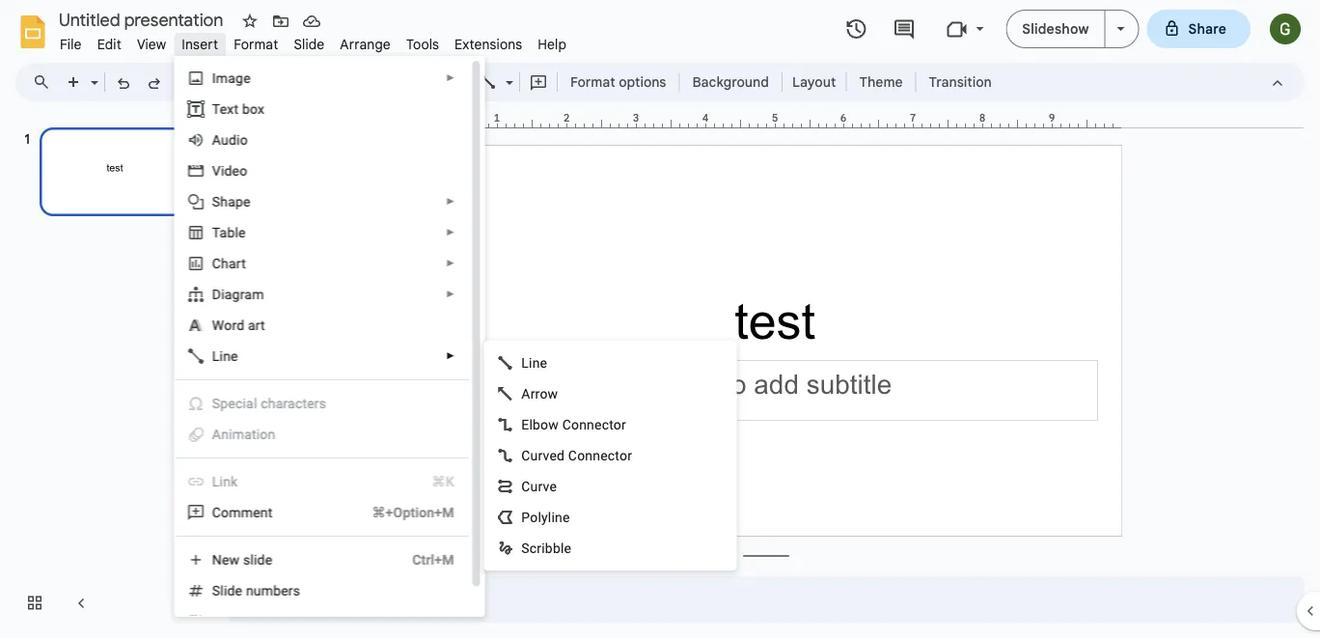 Task type: locate. For each thing, give the bounding box(es) containing it.
co m ment
[[212, 505, 272, 520]]

a inside menu item
[[212, 426, 221, 442]]

a for rrow
[[522, 386, 531, 402]]

p laceholder
[[212, 614, 285, 630]]

►
[[446, 72, 455, 84], [446, 196, 455, 207], [446, 227, 455, 238], [446, 258, 455, 269], [446, 289, 455, 300], [446, 351, 455, 362], [446, 616, 455, 627]]

file menu item
[[52, 33, 89, 56]]

4 ► from the top
[[446, 258, 455, 269]]

options
[[619, 73, 667, 90]]

c
[[212, 255, 221, 271], [522, 448, 531, 464]]

menu item up nimation
[[175, 388, 469, 419]]

ew
[[222, 552, 239, 568]]

u
[[221, 132, 228, 148]]

t
[[212, 101, 219, 117]]

curve v element
[[522, 478, 563, 494]]

0 horizontal spatial p
[[212, 614, 220, 630]]

c for h
[[212, 255, 221, 271]]

slide menu item
[[286, 33, 333, 56]]

shape s element
[[212, 194, 256, 210]]

menu
[[174, 56, 485, 632], [484, 341, 737, 571]]

► for art
[[446, 258, 455, 269]]

c
[[235, 395, 242, 411]]

c h art
[[212, 255, 246, 271]]

0 vertical spatial e
[[550, 478, 557, 494]]

help menu item
[[530, 33, 575, 56]]

2 vertical spatial a
[[212, 426, 221, 442]]

theme
[[860, 73, 903, 90]]

table b element
[[212, 225, 251, 240]]

file
[[60, 36, 82, 53]]

a up e
[[522, 386, 531, 402]]

w ord art
[[212, 317, 265, 333]]

line
[[212, 348, 238, 364]]

link k element
[[212, 474, 243, 490]]

0 horizontal spatial art
[[228, 255, 246, 271]]

format menu item
[[226, 33, 286, 56]]

connector
[[563, 417, 627, 433], [569, 448, 633, 464]]

format down star checkbox at left
[[234, 36, 278, 53]]

1 horizontal spatial c
[[522, 448, 531, 464]]

audio u element
[[212, 132, 253, 148]]

6 ► from the top
[[446, 351, 455, 362]]

main toolbar
[[57, 68, 1002, 97]]

new slide with layout image
[[86, 70, 98, 76]]

a rrow
[[522, 386, 558, 402]]

transition
[[929, 73, 992, 90]]

► inside menu item
[[446, 616, 455, 627]]

format inside button
[[571, 73, 616, 90]]

e lbow connector
[[522, 417, 627, 433]]

cur v e
[[522, 478, 557, 494]]

i mage
[[212, 70, 250, 86]]

theme button
[[851, 68, 912, 97]]

3 ► from the top
[[446, 227, 455, 238]]

1 vertical spatial connector
[[569, 448, 633, 464]]

text box t element
[[212, 101, 270, 117]]

format inside menu item
[[234, 36, 278, 53]]

menu item down numbers
[[187, 612, 455, 632]]

p down slid at the left bottom
[[212, 614, 220, 630]]

1 vertical spatial c
[[522, 448, 531, 464]]

0 vertical spatial art
[[228, 255, 246, 271]]

menu containing i
[[174, 56, 485, 632]]

1 vertical spatial p
[[212, 614, 220, 630]]

e down n ew slide in the bottom of the page
[[235, 583, 242, 599]]

0 vertical spatial format
[[234, 36, 278, 53]]

0 vertical spatial a
[[212, 132, 221, 148]]

menu bar
[[52, 25, 575, 57]]

p down "cur"
[[522, 509, 530, 525]]

characters
[[260, 395, 326, 411]]

art up d iagram
[[228, 255, 246, 271]]

p inside menu item
[[212, 614, 220, 630]]

connector for e lbow connector
[[563, 417, 627, 433]]

ta
[[212, 225, 227, 240]]

cur
[[522, 478, 543, 494]]

e
[[522, 417, 530, 433]]

7 ► from the top
[[446, 616, 455, 627]]

menu bar containing file
[[52, 25, 575, 57]]

menu item
[[175, 388, 469, 419], [175, 419, 469, 450], [175, 466, 469, 497], [187, 612, 455, 632]]

image i element
[[212, 70, 256, 86]]

1 vertical spatial a
[[522, 386, 531, 402]]

1 horizontal spatial art
[[248, 317, 265, 333]]

Rename text field
[[52, 8, 235, 31]]

lin k
[[212, 474, 237, 490]]

format left options on the top of page
[[571, 73, 616, 90]]

ta b le
[[212, 225, 245, 240]]

help
[[538, 36, 567, 53]]

a for nimation
[[212, 426, 221, 442]]

a
[[212, 132, 221, 148], [522, 386, 531, 402], [212, 426, 221, 442]]

h
[[221, 255, 228, 271]]

0 horizontal spatial format
[[234, 36, 278, 53]]

format options
[[571, 73, 667, 90]]

arrange
[[340, 36, 391, 53]]

1 horizontal spatial format
[[571, 73, 616, 90]]

iagram
[[221, 286, 264, 302]]

1 horizontal spatial e
[[550, 478, 557, 494]]

edit menu item
[[89, 33, 129, 56]]

background
[[693, 73, 770, 90]]

⌘k
[[432, 474, 454, 490]]

view menu item
[[129, 33, 174, 56]]

word art w element
[[212, 317, 271, 333]]

format
[[234, 36, 278, 53], [571, 73, 616, 90]]

a for u
[[212, 132, 221, 148]]

hape
[[220, 194, 250, 210]]

⌘k element
[[409, 472, 454, 492]]

application containing slideshow
[[0, 0, 1321, 638]]

menu item containing p
[[187, 612, 455, 632]]

video v element
[[212, 163, 253, 179]]

1 ► from the top
[[446, 72, 455, 84]]

line q element
[[212, 348, 244, 364]]

ment
[[241, 505, 272, 520]]

e right "cur"
[[550, 478, 557, 494]]

numbers
[[246, 583, 300, 599]]

slide
[[243, 552, 272, 568]]

► for p laceholder
[[446, 616, 455, 627]]

slid
[[212, 583, 235, 599]]

le
[[235, 225, 245, 240]]

1 vertical spatial format
[[571, 73, 616, 90]]

0 vertical spatial p
[[522, 509, 530, 525]]

box
[[242, 101, 264, 117]]

a down spe
[[212, 426, 221, 442]]

1 vertical spatial art
[[248, 317, 265, 333]]

e
[[550, 478, 557, 494], [235, 583, 242, 599]]

comment m element
[[212, 505, 278, 520]]

0 vertical spatial connector
[[563, 417, 627, 433]]

navigation
[[0, 109, 212, 638]]

rrow
[[531, 386, 558, 402]]

menu item up 'ment'
[[175, 466, 469, 497]]

arrange menu item
[[333, 33, 399, 56]]

navigation inside application
[[0, 109, 212, 638]]

ord
[[224, 317, 244, 333]]

c up d
[[212, 255, 221, 271]]

2 ► from the top
[[446, 196, 455, 207]]

0 vertical spatial c
[[212, 255, 221, 271]]

1 horizontal spatial p
[[522, 509, 530, 525]]

ine
[[529, 355, 548, 371]]

c down e
[[522, 448, 531, 464]]

p olyline
[[522, 509, 570, 525]]

connector up curved connector c element
[[563, 417, 627, 433]]

⌘+option+m element
[[349, 503, 454, 522]]

diagram d element
[[212, 286, 270, 302]]

polyline p element
[[522, 509, 576, 525]]

5 ► from the top
[[446, 289, 455, 300]]

layout button
[[787, 68, 842, 97]]

v
[[543, 478, 550, 494]]

art for w ord art
[[248, 317, 265, 333]]

art right ord
[[248, 317, 265, 333]]

connector down 'elbow connector e' "element"
[[569, 448, 633, 464]]

d iagram
[[212, 286, 264, 302]]

layout
[[793, 73, 837, 90]]

s hape
[[212, 194, 250, 210]]

menu item down characters
[[175, 419, 469, 450]]

format options button
[[562, 68, 675, 97]]

start slideshow (⌘+enter) image
[[1118, 27, 1125, 31]]

application
[[0, 0, 1321, 638]]

1 vertical spatial e
[[235, 583, 242, 599]]

ideo
[[221, 163, 247, 179]]

laceholder
[[220, 614, 285, 630]]

lbow
[[530, 417, 559, 433]]

p
[[522, 509, 530, 525], [212, 614, 220, 630]]

0 horizontal spatial c
[[212, 255, 221, 271]]

art
[[228, 255, 246, 271], [248, 317, 265, 333]]

a left dio
[[212, 132, 221, 148]]



Task type: describe. For each thing, give the bounding box(es) containing it.
insert
[[182, 36, 218, 53]]

line l element
[[522, 355, 553, 371]]

curved connector c element
[[522, 448, 638, 464]]

l
[[522, 355, 529, 371]]

extensions
[[455, 36, 523, 53]]

edit
[[97, 36, 122, 53]]

slid e numbers
[[212, 583, 300, 599]]

share
[[1189, 20, 1227, 37]]

ial
[[242, 395, 257, 411]]

k
[[230, 474, 237, 490]]

transition button
[[921, 68, 1001, 97]]

0 horizontal spatial e
[[235, 583, 242, 599]]

p for olyline
[[522, 509, 530, 525]]

connector for c urved connector
[[569, 448, 633, 464]]

menu item containing lin
[[175, 466, 469, 497]]

► for i mage
[[446, 72, 455, 84]]

menu item containing a
[[175, 419, 469, 450]]

select line image
[[501, 70, 514, 76]]

n
[[212, 552, 222, 568]]

n ew slide
[[212, 552, 272, 568]]

view
[[137, 36, 166, 53]]

spe c ial characters
[[212, 395, 326, 411]]

insert menu item
[[174, 33, 226, 56]]

Menus field
[[24, 69, 67, 96]]

s
[[212, 194, 220, 210]]

chart h element
[[212, 255, 251, 271]]

menu item containing spe
[[175, 388, 469, 419]]

► for s hape
[[446, 196, 455, 207]]

► for d iagram
[[446, 289, 455, 300]]

menu containing l
[[484, 341, 737, 571]]

d
[[212, 286, 221, 302]]

extensions menu item
[[447, 33, 530, 56]]

ext
[[219, 101, 238, 117]]

m
[[229, 505, 241, 520]]

tools
[[406, 36, 439, 53]]

Star checkbox
[[237, 8, 264, 35]]

► for le
[[446, 227, 455, 238]]

l ine
[[522, 355, 548, 371]]

olyline
[[530, 509, 570, 525]]

i
[[212, 70, 216, 86]]

nimation
[[221, 426, 275, 442]]

art for c h art
[[228, 255, 246, 271]]

v ideo
[[212, 163, 247, 179]]

menu bar banner
[[0, 0, 1321, 638]]

dio
[[228, 132, 248, 148]]

spe
[[212, 395, 235, 411]]

arrow a element
[[522, 386, 564, 402]]

animation a element
[[212, 426, 281, 442]]

elbow connector e element
[[522, 417, 632, 433]]

slideshow button
[[1007, 10, 1106, 48]]

c for urved
[[522, 448, 531, 464]]

format for format
[[234, 36, 278, 53]]

v
[[212, 163, 221, 179]]

urved
[[531, 448, 565, 464]]

scribble d element
[[522, 540, 578, 556]]

new slide n element
[[212, 552, 278, 568]]

menu bar inside menu bar banner
[[52, 25, 575, 57]]

lin
[[212, 474, 230, 490]]

a u dio
[[212, 132, 248, 148]]

c urved connector
[[522, 448, 633, 464]]

w
[[212, 317, 224, 333]]

ctrl+m element
[[389, 550, 454, 570]]

tools menu item
[[399, 33, 447, 56]]

format for format options
[[571, 73, 616, 90]]

scribble
[[522, 540, 572, 556]]

mage
[[216, 70, 250, 86]]

special characters c element
[[212, 395, 332, 411]]

placeholder p element
[[212, 614, 291, 630]]

slide numbers e element
[[212, 583, 306, 599]]

t ext box
[[212, 101, 264, 117]]

⌘+option+m
[[372, 505, 454, 520]]

slide
[[294, 36, 325, 53]]

ctrl+m
[[412, 552, 454, 568]]

b
[[227, 225, 235, 240]]

co
[[212, 505, 229, 520]]

slideshow
[[1023, 20, 1090, 37]]

a nimation
[[212, 426, 275, 442]]

share button
[[1148, 10, 1251, 48]]

p for laceholder
[[212, 614, 220, 630]]

background button
[[684, 68, 778, 97]]



Task type: vqa. For each thing, say whether or not it's contained in the screenshot.


